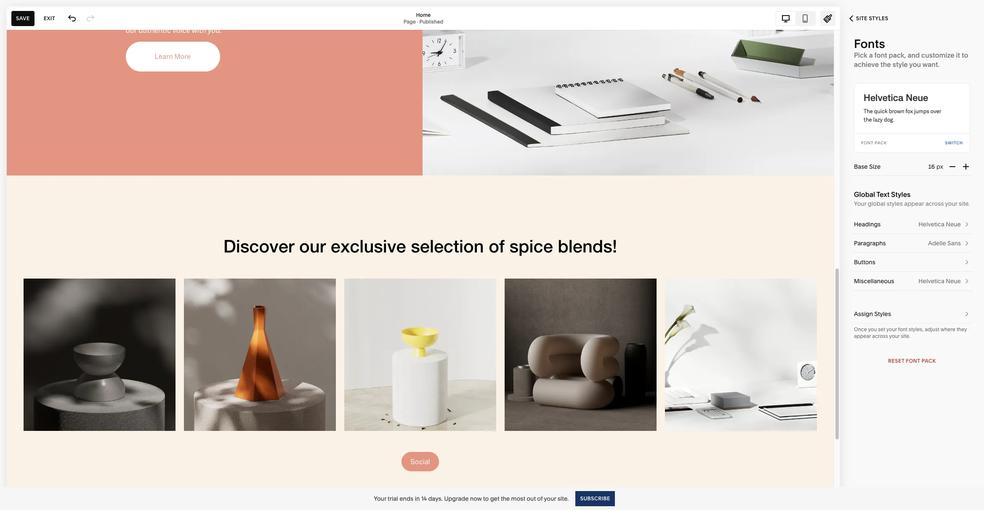 Task type: locate. For each thing, give the bounding box(es) containing it.
1 vertical spatial your
[[374, 495, 386, 503]]

home
[[416, 12, 431, 18]]

across down 'set'
[[872, 333, 888, 339]]

1 vertical spatial across
[[872, 333, 888, 339]]

once you set your font styles, adjust where they appear across your site.
[[854, 326, 967, 339]]

1 horizontal spatial pack
[[922, 358, 936, 364]]

font right a
[[875, 51, 887, 59]]

0 vertical spatial to
[[962, 51, 969, 59]]

0 vertical spatial appear
[[905, 200, 924, 208]]

where
[[941, 326, 956, 333]]

font up base size
[[861, 141, 874, 145]]

days.
[[428, 495, 443, 503]]

helvetica neue for headings
[[919, 221, 961, 228]]

your right 'set'
[[887, 326, 897, 333]]

site. up 'sans'
[[959, 200, 970, 208]]

0 vertical spatial helvetica neue
[[864, 92, 929, 103]]

2 vertical spatial helvetica neue
[[919, 277, 961, 285]]

0 horizontal spatial to
[[483, 495, 489, 503]]

styles inside button
[[869, 15, 889, 21]]

font inside once you set your font styles, adjust where they appear across your site.
[[898, 326, 908, 333]]

helvetica neue up brown
[[864, 92, 929, 103]]

save button
[[11, 11, 34, 26]]

font
[[875, 51, 887, 59], [898, 326, 908, 333]]

1 vertical spatial to
[[483, 495, 489, 503]]

2 horizontal spatial site.
[[959, 200, 970, 208]]

styles
[[887, 200, 903, 208]]

1 vertical spatial the
[[864, 116, 872, 123]]

helvetica neue up "adelle"
[[919, 221, 961, 228]]

0 vertical spatial you
[[910, 60, 921, 69]]

1 horizontal spatial you
[[910, 60, 921, 69]]

switch
[[945, 141, 963, 145]]

fox
[[906, 108, 913, 115]]

2 vertical spatial neue
[[946, 277, 961, 285]]

across inside once you set your font styles, adjust where they appear across your site.
[[872, 333, 888, 339]]

0 vertical spatial your
[[854, 200, 867, 208]]

you
[[910, 60, 921, 69], [868, 326, 877, 333]]

0 horizontal spatial font
[[861, 141, 874, 145]]

pack,
[[889, 51, 906, 59]]

home page · published
[[404, 12, 443, 25]]

0 vertical spatial across
[[926, 200, 944, 208]]

global text styles your global styles appear across your site.
[[854, 190, 970, 208]]

1 vertical spatial styles
[[892, 190, 911, 199]]

1 vertical spatial appear
[[854, 333, 871, 339]]

font
[[861, 141, 874, 145], [906, 358, 921, 364]]

appear down once
[[854, 333, 871, 339]]

0 vertical spatial pack
[[875, 141, 887, 145]]

over
[[931, 108, 942, 115]]

0 horizontal spatial you
[[868, 326, 877, 333]]

to right it in the right of the page
[[962, 51, 969, 59]]

0 horizontal spatial the
[[501, 495, 510, 503]]

pack down the lazy
[[875, 141, 887, 145]]

0 vertical spatial the
[[881, 60, 891, 69]]

brown
[[889, 108, 905, 115]]

adjust
[[925, 326, 940, 333]]

site. right of
[[558, 495, 569, 503]]

0 vertical spatial styles
[[869, 15, 889, 21]]

1 horizontal spatial the
[[864, 116, 872, 123]]

1 horizontal spatial to
[[962, 51, 969, 59]]

1 horizontal spatial appear
[[905, 200, 924, 208]]

they
[[957, 326, 967, 333]]

the left style
[[881, 60, 891, 69]]

appear inside global text styles your global styles appear across your site.
[[905, 200, 924, 208]]

site. down styles,
[[901, 333, 911, 339]]

the inside fonts pick a font pack, and customize it to achieve the style you want.
[[881, 60, 891, 69]]

neue for headings
[[946, 221, 961, 228]]

and
[[908, 51, 920, 59]]

fonts
[[854, 37, 885, 51]]

your down global
[[854, 200, 867, 208]]

in
[[415, 495, 420, 503]]

2 vertical spatial the
[[501, 495, 510, 503]]

your left trial at the left
[[374, 495, 386, 503]]

global
[[868, 200, 886, 208]]

site.
[[959, 200, 970, 208], [901, 333, 911, 339], [558, 495, 569, 503]]

1 vertical spatial neue
[[946, 221, 961, 228]]

text
[[877, 190, 890, 199]]

pack down adjust on the right
[[922, 358, 936, 364]]

your
[[945, 200, 958, 208], [887, 326, 897, 333], [889, 333, 900, 339], [544, 495, 556, 503]]

the
[[864, 108, 873, 115]]

font right reset
[[906, 358, 921, 364]]

1 horizontal spatial across
[[926, 200, 944, 208]]

0 horizontal spatial appear
[[854, 333, 871, 339]]

styles inside global text styles your global styles appear across your site.
[[892, 190, 911, 199]]

you left 'set'
[[868, 326, 877, 333]]

appear right "styles"
[[905, 200, 924, 208]]

the down "the"
[[864, 116, 872, 123]]

0 vertical spatial font
[[861, 141, 874, 145]]

you down the and
[[910, 60, 921, 69]]

fonts pick a font pack, and customize it to achieve the style you want.
[[854, 37, 969, 69]]

neue down 'sans'
[[946, 277, 961, 285]]

helvetica neue down "adelle"
[[919, 277, 961, 285]]

appear
[[905, 200, 924, 208], [854, 333, 871, 339]]

across down px
[[926, 200, 944, 208]]

once
[[854, 326, 867, 333]]

trial
[[388, 495, 398, 503]]

to
[[962, 51, 969, 59], [483, 495, 489, 503]]

2 horizontal spatial the
[[881, 60, 891, 69]]

the for your
[[501, 495, 510, 503]]

size
[[869, 163, 881, 171]]

neue up 'sans'
[[946, 221, 961, 228]]

1 vertical spatial helvetica neue
[[919, 221, 961, 228]]

0 horizontal spatial site.
[[558, 495, 569, 503]]

font left styles,
[[898, 326, 908, 333]]

1 horizontal spatial site.
[[901, 333, 911, 339]]

appear inside once you set your font styles, adjust where they appear across your site.
[[854, 333, 871, 339]]

tab list
[[776, 12, 815, 25]]

helvetica
[[864, 92, 904, 103], [919, 221, 945, 228], [919, 277, 945, 285]]

·
[[417, 18, 418, 25]]

neue
[[906, 92, 929, 103], [946, 221, 961, 228], [946, 277, 961, 285]]

your inside global text styles your global styles appear across your site.
[[854, 200, 867, 208]]

neue up jumps
[[906, 92, 929, 103]]

your trial ends in 14 days. upgrade now to get the most out of your site.
[[374, 495, 569, 503]]

across
[[926, 200, 944, 208], [872, 333, 888, 339]]

you inside fonts pick a font pack, and customize it to achieve the style you want.
[[910, 60, 921, 69]]

0 vertical spatial site.
[[959, 200, 970, 208]]

exit
[[44, 15, 55, 21]]

to inside fonts pick a font pack, and customize it to achieve the style you want.
[[962, 51, 969, 59]]

styles right site
[[869, 15, 889, 21]]

styles
[[869, 15, 889, 21], [892, 190, 911, 199], [875, 310, 891, 318]]

your
[[854, 200, 867, 208], [374, 495, 386, 503]]

assign
[[854, 310, 873, 318]]

the
[[881, 60, 891, 69], [864, 116, 872, 123], [501, 495, 510, 503]]

0 horizontal spatial your
[[374, 495, 386, 503]]

font inside fonts pick a font pack, and customize it to achieve the style you want.
[[875, 51, 887, 59]]

1 vertical spatial helvetica
[[919, 221, 945, 228]]

the for fonts
[[881, 60, 891, 69]]

1 vertical spatial font
[[898, 326, 908, 333]]

helvetica down "adelle"
[[919, 277, 945, 285]]

helvetica neue
[[864, 92, 929, 103], [919, 221, 961, 228], [919, 277, 961, 285]]

0 horizontal spatial across
[[872, 333, 888, 339]]

most
[[511, 495, 525, 503]]

to for fonts
[[962, 51, 969, 59]]

adelle
[[928, 240, 946, 247]]

set
[[878, 326, 886, 333]]

1 vertical spatial site.
[[901, 333, 911, 339]]

1 horizontal spatial font
[[898, 326, 908, 333]]

your up 'sans'
[[945, 200, 958, 208]]

reset font pack button
[[888, 354, 936, 369]]

helvetica up quick
[[864, 92, 904, 103]]

the right get
[[501, 495, 510, 503]]

to left get
[[483, 495, 489, 503]]

styles up "styles"
[[892, 190, 911, 199]]

pack
[[875, 141, 887, 145], [922, 358, 936, 364]]

2 vertical spatial styles
[[875, 310, 891, 318]]

base
[[854, 163, 868, 171]]

paragraphs
[[854, 240, 886, 247]]

it
[[956, 51, 961, 59]]

base size
[[854, 163, 881, 171]]

styles up 'set'
[[875, 310, 891, 318]]

published
[[420, 18, 443, 25]]

None text field
[[928, 162, 937, 171]]

want.
[[923, 60, 940, 69]]

helvetica up "adelle"
[[919, 221, 945, 228]]

0 horizontal spatial pack
[[875, 141, 887, 145]]

1 horizontal spatial your
[[854, 200, 867, 208]]

0 horizontal spatial font
[[875, 51, 887, 59]]

1 vertical spatial you
[[868, 326, 877, 333]]

1 vertical spatial font
[[906, 358, 921, 364]]

1 horizontal spatial font
[[906, 358, 921, 364]]

subscribe
[[580, 495, 610, 502]]

2 vertical spatial helvetica
[[919, 277, 945, 285]]

1 vertical spatial pack
[[922, 358, 936, 364]]

upgrade
[[444, 495, 469, 503]]

0 vertical spatial font
[[875, 51, 887, 59]]



Task type: vqa. For each thing, say whether or not it's contained in the screenshot.
Medium
no



Task type: describe. For each thing, give the bounding box(es) containing it.
miscellaneous
[[854, 277, 895, 285]]

site. inside global text styles your global styles appear across your site.
[[959, 200, 970, 208]]

page
[[404, 18, 416, 25]]

of
[[537, 495, 543, 503]]

sans
[[948, 240, 961, 247]]

dog.
[[884, 116, 895, 123]]

2 vertical spatial site.
[[558, 495, 569, 503]]

site. inside once you set your font styles, adjust where they appear across your site.
[[901, 333, 911, 339]]

save
[[16, 15, 30, 21]]

a
[[869, 51, 873, 59]]

lazy
[[873, 116, 883, 123]]

site styles button
[[840, 9, 898, 28]]

assign styles
[[854, 310, 891, 318]]

reset
[[888, 358, 905, 364]]

your up reset
[[889, 333, 900, 339]]

the quick brown fox jumps over the lazy dog.
[[864, 108, 942, 123]]

neue for miscellaneous
[[946, 277, 961, 285]]

0 vertical spatial helvetica
[[864, 92, 904, 103]]

styles,
[[909, 326, 924, 333]]

14
[[421, 495, 427, 503]]

reset font pack
[[888, 358, 936, 364]]

out
[[527, 495, 536, 503]]

quick
[[874, 108, 888, 115]]

achieve
[[854, 60, 879, 69]]

pack inside button
[[922, 358, 936, 364]]

your right of
[[544, 495, 556, 503]]

now
[[470, 495, 482, 503]]

styles for site styles
[[869, 15, 889, 21]]

helvetica for headings
[[919, 221, 945, 228]]

0 vertical spatial neue
[[906, 92, 929, 103]]

subscribe button
[[576, 491, 615, 506]]

px
[[937, 163, 944, 171]]

global
[[854, 190, 875, 199]]

styles for assign styles
[[875, 310, 891, 318]]

get
[[490, 495, 500, 503]]

font inside button
[[906, 358, 921, 364]]

buttons
[[854, 259, 876, 266]]

customize
[[922, 51, 955, 59]]

site styles
[[856, 15, 889, 21]]

across inside global text styles your global styles appear across your site.
[[926, 200, 944, 208]]

font pack
[[861, 141, 887, 145]]

to for your
[[483, 495, 489, 503]]

helvetica neue for miscellaneous
[[919, 277, 961, 285]]

pick
[[854, 51, 868, 59]]

site
[[856, 15, 868, 21]]

jumps
[[915, 108, 930, 115]]

you inside once you set your font styles, adjust where they appear across your site.
[[868, 326, 877, 333]]

style
[[893, 60, 908, 69]]

ends
[[400, 495, 413, 503]]

your inside global text styles your global styles appear across your site.
[[945, 200, 958, 208]]

headings
[[854, 221, 881, 228]]

helvetica for miscellaneous
[[919, 277, 945, 285]]

switch button
[[945, 134, 963, 152]]

the inside the quick brown fox jumps over the lazy dog.
[[864, 116, 872, 123]]

adelle sans
[[928, 240, 961, 247]]

exit button
[[39, 11, 60, 26]]



